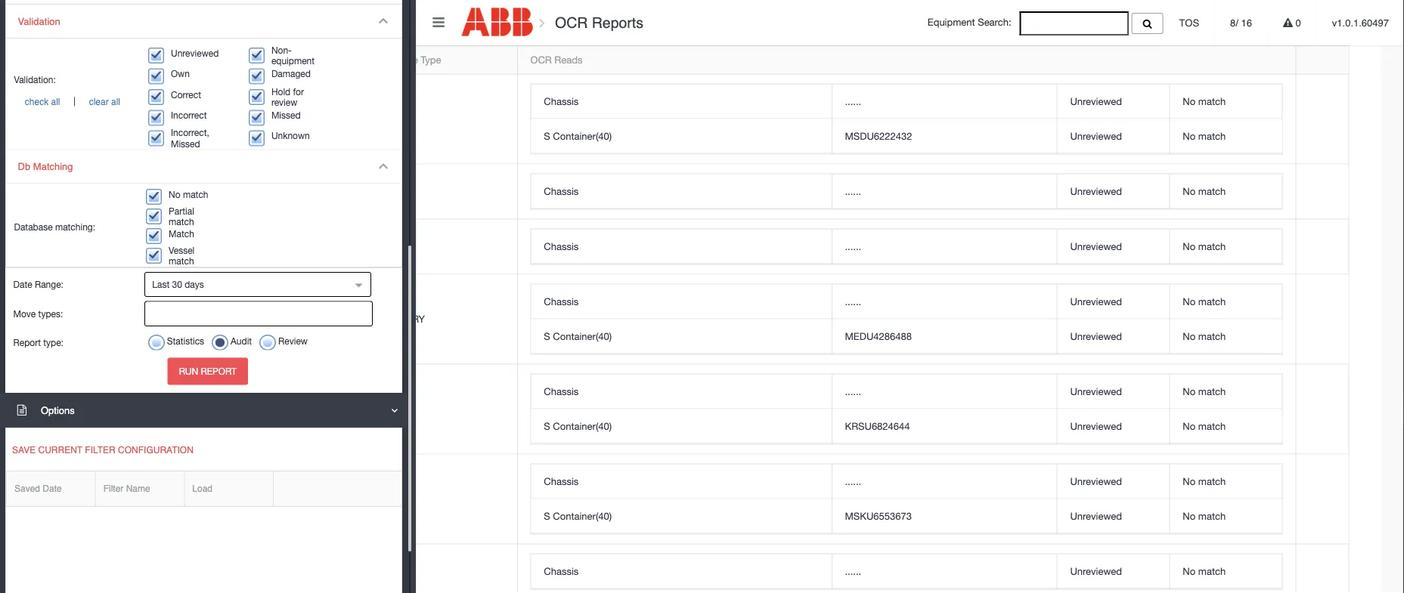 Task type: vqa. For each thing, say whether or not it's contained in the screenshot.


Task type: describe. For each thing, give the bounding box(es) containing it.
chassis cell for sixth ...... cell from the bottom of the page
[[531, 174, 832, 209]]

exit cell for 2023-10-16 13:25:03
[[380, 164, 517, 220]]

ocr reports
[[551, 14, 644, 31]]

run
[[179, 366, 198, 377]]

4 ...... cell from the top
[[832, 285, 1057, 320]]

0
[[1293, 17, 1302, 28]]

unreviewed for krsu6824644 cell
[[1071, 421, 1122, 432]]

row group for ap20231016001774 2023-10-16 13:24:16
[[531, 285, 1283, 354]]

unreviewed cell for sixth ...... cell from the bottom of the page
[[1057, 174, 1170, 209]]

no match cell for 'unreviewed' cell related to krsu6824644 cell
[[1170, 410, 1283, 444]]

exit cell for 2023-10-16 13:23:56
[[380, 365, 517, 455]]

2 tab from the left
[[105, 16, 172, 41]]

2023- for 2023-10-16 13:24:54
[[64, 121, 90, 133]]

row containing saved date
[[6, 472, 402, 508]]

no for 2nd ...... cell from the bottom
[[1183, 476, 1196, 488]]

type
[[421, 54, 441, 66]]

...... for sixth ...... cell from the bottom of the page
[[845, 185, 862, 197]]

ap20231016001771
[[64, 486, 153, 498]]

5 ...... cell from the top
[[832, 375, 1057, 410]]

8/ 16 button
[[1216, 0, 1268, 45]]

cell containing ap20231016001771
[[51, 455, 292, 545]]

search:
[[978, 16, 1012, 28]]

exit for 2023-10-16 13:25:03
[[394, 186, 414, 197]]

10- for 13:23:56
[[90, 411, 104, 423]]

own
[[171, 68, 190, 79]]

no match for 4th ...... cell
[[1183, 296, 1226, 308]]

ap20231016001771 2023-10-16 13:23:53
[[64, 486, 156, 513]]

unreviewed for sixth ...... cell from the bottom of the page
[[1071, 185, 1122, 197]]

run report
[[179, 366, 237, 377]]

8/ 16
[[1231, 17, 1253, 28]]

tos button
[[1165, 0, 1215, 45]]

no match for sixth ...... cell from the bottom of the page
[[1183, 185, 1226, 197]]

unreviewed cell for msdu6222432 cell
[[1057, 119, 1170, 154]]

chassis for third ...... cell from the bottom of the page
[[544, 386, 579, 398]]

13:24:31
[[118, 249, 156, 261]]

filter name link
[[96, 472, 184, 507]]

...... for 1st ...... cell from the top
[[845, 95, 862, 107]]

cell containing ap20231016001775
[[51, 220, 292, 275]]

v1.0.1.60497 button
[[1318, 0, 1405, 45]]

13:25:03
[[118, 194, 156, 205]]

reports
[[592, 14, 644, 31]]

13:23:56
[[118, 411, 156, 423]]

last
[[152, 279, 170, 290]]

db matching link
[[6, 150, 402, 184]]

hold for review
[[271, 86, 304, 108]]

no inside no match partial match match vessel match
[[169, 189, 180, 200]]

non-
[[271, 45, 292, 55]]

name
[[126, 484, 150, 495]]

match for third ...... cell from the bottom of the page
[[1199, 386, 1226, 398]]

chassis cell for 1st ...... cell from the bottom of the page
[[531, 555, 832, 590]]

entry cell
[[380, 275, 517, 365]]

no match for third ...... cell from the bottom of the page
[[1183, 386, 1226, 398]]

ap20231016001777
[[64, 178, 153, 190]]

tos
[[1180, 17, 1200, 28]]

validation
[[18, 16, 60, 27]]

no match cell for 'unreviewed' cell associated with msdu6222432 cell
[[1170, 119, 1283, 154]]

6 exit from the top
[[394, 566, 414, 578]]

cell containing ap20231016001774
[[51, 275, 292, 365]]

statistics
[[167, 336, 204, 346]]

chassis for 1st ...... cell from the bottom of the page
[[544, 566, 579, 578]]

2 ...... cell from the top
[[832, 174, 1057, 209]]

saved date link
[[7, 472, 95, 507]]

16 inside 8/ 16 "dropdown button"
[[1242, 17, 1253, 28]]

date inside saved date link
[[43, 484, 62, 495]]

range:
[[35, 280, 64, 290]]

hold
[[271, 86, 291, 97]]

ap20231016001775
[[64, 233, 153, 245]]

partial
[[169, 206, 194, 216]]

container(40) for krsu6824644
[[553, 421, 612, 432]]

no for 1st ...... cell from the top
[[1183, 95, 1196, 107]]

no for krsu6824644 cell
[[1183, 421, 1196, 432]]

equipment
[[928, 16, 975, 28]]

...... for 1st ...... cell from the bottom of the page
[[845, 566, 862, 578]]

30
[[172, 279, 182, 290]]

unreviewed for 1st ...... cell from the top
[[1071, 95, 1122, 107]]

container(40) for msku6553673
[[553, 511, 612, 522]]

ocr for ocr reads
[[531, 54, 552, 66]]

ap20231016001777 2023-10-16 13:25:03
[[64, 178, 156, 205]]

for
[[293, 86, 304, 97]]

ig3
[[305, 314, 321, 325]]

unreviewed for msku6553673 cell at bottom
[[1071, 511, 1122, 522]]

grid containing node
[[51, 46, 1349, 594]]

exit for 2023-10-16 13:24:31
[[394, 241, 414, 253]]

correct
[[171, 89, 201, 100]]

unreviewed inside validation menu item
[[171, 48, 219, 58]]

database matching:
[[14, 222, 95, 233]]

validation:
[[14, 74, 56, 85]]

no for sixth ...... cell from the bottom of the page
[[1183, 185, 1196, 197]]

16 for ap20231016001775 2023-10-16 13:24:31
[[104, 249, 115, 261]]

no match cell for 'unreviewed' cell for 2nd ...... cell from the bottom
[[1170, 465, 1283, 500]]

...... for 4th ...... cell
[[845, 296, 862, 308]]

8/
[[1231, 17, 1239, 28]]

unreviewed for 3rd ...... cell
[[1071, 241, 1122, 252]]

incorrect,
[[171, 128, 209, 138]]

chassis for sixth ...... cell from the bottom of the page
[[544, 185, 579, 197]]

0 button
[[1268, 0, 1317, 45]]

25
[[305, 113, 316, 125]]

audit
[[231, 336, 252, 346]]

incorrect, missed
[[171, 128, 209, 149]]

matching
[[33, 161, 73, 173]]

row containing ap20231016001777
[[51, 164, 1349, 220]]

match for 2nd ...... cell from the bottom
[[1199, 476, 1226, 488]]

no match partial match match vessel match
[[169, 189, 208, 267]]

unreviewed cell for 3rd ...... cell
[[1057, 230, 1170, 264]]

review
[[271, 97, 298, 108]]

row containing node
[[51, 46, 1349, 74]]

vessel
[[169, 245, 195, 256]]

unreviewed cell for 1st ...... cell from the bottom of the page
[[1057, 555, 1170, 590]]

no match cell for 1st ...... cell from the top's 'unreviewed' cell
[[1170, 84, 1283, 119]]

match for 3rd ...... cell
[[1199, 241, 1226, 252]]

all for clear all
[[111, 96, 120, 107]]

unknown
[[271, 131, 310, 141]]

3 ...... cell from the top
[[832, 230, 1057, 264]]

s container(40) for medu4286488
[[544, 331, 612, 342]]

db
[[18, 161, 30, 173]]

ap20231016001776 2023-10-16 13:24:54
[[64, 105, 156, 133]]

missed inside incorrect, missed
[[171, 139, 200, 149]]

reads
[[555, 54, 583, 66]]

chassis cell for third ...... cell from the bottom of the page
[[531, 375, 832, 410]]

match for krsu6824644 cell
[[1199, 421, 1226, 432]]

no match for medu4286488 cell
[[1183, 331, 1226, 342]]

non- equipment
[[271, 45, 315, 66]]

no for medu4286488 cell
[[1183, 331, 1196, 342]]

16 for ap20231016001777 2023-10-16 13:25:03
[[104, 194, 115, 205]]

s container(40) for msku6553673
[[544, 511, 612, 522]]

match for 1st ...... cell from the bottom of the page
[[1199, 566, 1226, 578]]

run report button
[[168, 358, 248, 385]]

ig3 cell
[[292, 275, 380, 365]]

unreviewed for 4th ...... cell
[[1071, 296, 1122, 308]]

no match for 1st ...... cell from the top
[[1183, 95, 1226, 107]]

load
[[192, 484, 213, 495]]

6 exit cell from the top
[[380, 545, 517, 594]]

ap20231016001775 2023-10-16 13:24:31
[[64, 233, 156, 261]]

no match cell for 'unreviewed' cell related to medu4286488 cell
[[1170, 320, 1283, 354]]

chassis cell for 4th ...... cell
[[531, 285, 832, 320]]

unreviewed cell for medu4286488 cell
[[1057, 320, 1170, 354]]

msku6553673
[[845, 511, 912, 522]]

clear all
[[89, 96, 120, 107]]

|
[[71, 95, 78, 106]]

0 vertical spatial missed
[[271, 110, 301, 120]]

types:
[[38, 309, 63, 319]]

medu4286488
[[845, 331, 912, 342]]

16 for ap20231016001772 2023-10-16 13:23:56
[[104, 411, 115, 423]]

chassis cell for 2nd ...... cell from the bottom
[[531, 465, 832, 500]]

damaged
[[271, 68, 311, 79]]

no match for 1st ...... cell from the bottom of the page
[[1183, 566, 1226, 578]]

node
[[305, 54, 329, 66]]

match for sixth ...... cell from the bottom of the page
[[1199, 185, 1226, 197]]

no match for msdu6222432 cell
[[1183, 130, 1226, 142]]

report type:
[[13, 337, 64, 348]]

10- for 13:25:03
[[90, 194, 104, 205]]

container(40) for medu4286488
[[553, 331, 612, 342]]

0 vertical spatial report
[[13, 337, 41, 348]]

13:23:53
[[118, 502, 156, 513]]

load link
[[185, 472, 273, 507]]

no match cell for 'unreviewed' cell corresponding to 4th ...... cell
[[1170, 285, 1283, 320]]

25 cell
[[292, 74, 380, 164]]



Task type: locate. For each thing, give the bounding box(es) containing it.
13:24:16
[[118, 321, 156, 333]]

msdu6222432 cell
[[832, 119, 1057, 154]]

2023- down matching:
[[64, 249, 90, 261]]

7 no match cell from the top
[[1170, 375, 1283, 410]]

exit cell for 2023-10-16 13:23:53
[[380, 455, 517, 545]]

tab
[[53, 16, 107, 42], [105, 16, 172, 41]]

no for 3rd ...... cell
[[1183, 241, 1196, 252]]

msku6553673 cell
[[832, 500, 1057, 534]]

5 no match from the top
[[1183, 296, 1226, 308]]

7 chassis cell from the top
[[531, 555, 832, 590]]

date right saved in the bottom of the page
[[43, 484, 62, 495]]

missed
[[271, 110, 301, 120], [171, 139, 200, 149]]

unreviewed cell for msku6553673 cell at bottom
[[1057, 500, 1170, 534]]

unreviewed cell for third ...... cell from the bottom of the page
[[1057, 375, 1170, 410]]

unreviewed for 2nd ...... cell from the bottom
[[1071, 476, 1122, 488]]

s
[[544, 130, 550, 142], [544, 331, 550, 342], [544, 421, 550, 432], [544, 511, 550, 522]]

no match cell for 'unreviewed' cell for 3rd ...... cell
[[1170, 230, 1283, 264]]

1 vertical spatial move
[[13, 309, 36, 319]]

4 s container(40) cell from the top
[[531, 500, 832, 534]]

16 for ap20231016001771 2023-10-16 13:23:53
[[104, 502, 115, 513]]

1 horizontal spatial missed
[[271, 110, 301, 120]]

8 no match cell from the top
[[1170, 410, 1283, 444]]

msdu6222432
[[845, 130, 912, 142]]

6 2023- from the top
[[64, 502, 90, 513]]

exit for 2023-10-16 13:24:54
[[394, 113, 414, 125]]

s container(40) for krsu6824644
[[544, 421, 612, 432]]

ap20231016001774
[[64, 306, 153, 317]]

ap20231016001776
[[64, 105, 153, 117]]

10- down ap20231016001772
[[90, 411, 104, 423]]

ocr left "reads"
[[531, 54, 552, 66]]

9 no match from the top
[[1183, 476, 1226, 488]]

s for medu4286488
[[544, 331, 550, 342]]

1 exit cell from the top
[[380, 74, 517, 164]]

10-
[[90, 121, 104, 133], [90, 194, 104, 205], [90, 249, 104, 261], [90, 321, 104, 333], [90, 411, 104, 423], [90, 502, 104, 513]]

1 horizontal spatial date
[[43, 484, 62, 495]]

2023- down ap20231016001771
[[64, 502, 90, 513]]

exit
[[394, 113, 414, 125], [394, 186, 414, 197], [394, 241, 414, 253], [394, 404, 414, 415], [394, 494, 414, 505], [394, 566, 414, 578]]

s for msku6553673
[[544, 511, 550, 522]]

2023- inside ap20231016001775 2023-10-16 13:24:31
[[64, 249, 90, 261]]

1 tab from the left
[[53, 16, 107, 42]]

2023- down |
[[64, 121, 90, 133]]

all for check all
[[51, 96, 60, 107]]

move types:
[[13, 309, 63, 319]]

3 container(40) from the top
[[553, 421, 612, 432]]

incorrect
[[171, 110, 207, 120]]

menu containing validation
[[5, 0, 402, 269]]

krsu6824644 cell
[[832, 410, 1057, 444]]

move left "types:" at the left
[[13, 309, 36, 319]]

filter name
[[103, 484, 150, 495]]

16 inside ap20231016001776 2023-10-16 13:24:54
[[104, 121, 115, 133]]

10- down ap20231016001776
[[90, 121, 104, 133]]

2 2023- from the top
[[64, 194, 90, 205]]

16 inside ap20231016001772 2023-10-16 13:23:56
[[104, 411, 115, 423]]

10- for 13:24:31
[[90, 249, 104, 261]]

all right "check" at the top
[[51, 96, 60, 107]]

2023- for 2023-10-16 13:25:03
[[64, 194, 90, 205]]

2 no match from the top
[[1183, 130, 1226, 142]]

v1.0.1.60497
[[1333, 17, 1390, 28]]

0 horizontal spatial missed
[[171, 139, 200, 149]]

5 exit from the top
[[394, 494, 414, 505]]

1 ...... cell from the top
[[832, 84, 1057, 119]]

16
[[1242, 17, 1253, 28], [104, 121, 115, 133], [104, 194, 115, 205], [104, 249, 115, 261], [104, 321, 115, 333], [104, 411, 115, 423], [104, 502, 115, 513]]

4 s from the top
[[544, 511, 550, 522]]

4 ...... from the top
[[845, 296, 862, 308]]

16 down ap20231016001776
[[104, 121, 115, 133]]

10- down ap20231016001771
[[90, 502, 104, 513]]

row group for ap20231016001772 2023-10-16 13:23:56
[[531, 375, 1283, 444]]

2023- inside ap20231016001772 2023-10-16 13:23:56
[[64, 411, 90, 423]]

missed down incorrect,
[[171, 139, 200, 149]]

s container(40)
[[544, 130, 612, 142], [544, 331, 612, 342], [544, 421, 612, 432], [544, 511, 612, 522]]

1 vertical spatial date
[[43, 484, 62, 495]]

cell containing ap20231016001776
[[51, 74, 292, 164]]

2023-
[[64, 121, 90, 133], [64, 194, 90, 205], [64, 249, 90, 261], [64, 321, 90, 333], [64, 411, 90, 423], [64, 502, 90, 513]]

check
[[25, 96, 49, 107]]

s container(40) cell
[[531, 119, 832, 154], [531, 320, 832, 354], [531, 410, 832, 444], [531, 500, 832, 534]]

9 no match cell from the top
[[1170, 465, 1283, 500]]

2023- down ap20231016001774
[[64, 321, 90, 333]]

validation menu item
[[6, 5, 402, 150]]

2 10- from the top
[[90, 194, 104, 205]]

3 2023- from the top
[[64, 249, 90, 261]]

10 no match cell from the top
[[1170, 500, 1283, 534]]

match
[[169, 228, 194, 239]]

no
[[1183, 95, 1196, 107], [1183, 130, 1196, 142], [1183, 185, 1196, 197], [169, 189, 180, 200], [1183, 241, 1196, 252], [1183, 296, 1196, 308], [1183, 331, 1196, 342], [1183, 386, 1196, 398], [1183, 421, 1196, 432], [1183, 476, 1196, 488], [1183, 511, 1196, 522], [1183, 566, 1196, 578]]

1 vertical spatial ocr
[[531, 54, 552, 66]]

16 for ap20231016001776 2023-10-16 13:24:54
[[104, 121, 115, 133]]

10 unreviewed cell from the top
[[1057, 500, 1170, 534]]

16 down ap20231016001777
[[104, 194, 115, 205]]

5 10- from the top
[[90, 411, 104, 423]]

2023- for 2023-10-16 13:23:56
[[64, 411, 90, 423]]

3 no match from the top
[[1183, 185, 1226, 197]]

report left type:
[[13, 337, 41, 348]]

ocr up "reads"
[[555, 14, 588, 31]]

...... for third ...... cell from the bottom of the page
[[845, 386, 862, 398]]

3 10- from the top
[[90, 249, 104, 261]]

2023- up matching:
[[64, 194, 90, 205]]

1 vertical spatial report
[[201, 366, 237, 377]]

16 down ap20231016001772
[[104, 411, 115, 423]]

5 2023- from the top
[[64, 411, 90, 423]]

8 unreviewed cell from the top
[[1057, 410, 1170, 444]]

6 ...... from the top
[[845, 476, 862, 488]]

exit for 2023-10-16 13:23:56
[[394, 404, 414, 415]]

tab up own on the top of the page
[[105, 16, 172, 41]]

grid
[[51, 46, 1349, 594]]

0 vertical spatial move
[[394, 54, 418, 66]]

10- inside ap20231016001771 2023-10-16 13:23:53
[[90, 502, 104, 513]]

2 exit from the top
[[394, 186, 414, 197]]

unreviewed cell for 1st ...... cell from the top
[[1057, 84, 1170, 119]]

1 container(40) from the top
[[553, 130, 612, 142]]

exit cell for 2023-10-16 13:24:31
[[380, 220, 517, 275]]

1 ...... from the top
[[845, 95, 862, 107]]

4 no match cell from the top
[[1170, 230, 1283, 264]]

2 ...... from the top
[[845, 185, 862, 197]]

4 10- from the top
[[90, 321, 104, 333]]

s container(40) cell for krsu6824644
[[531, 410, 832, 444]]

2023- for 2023-10-16 13:23:53
[[64, 502, 90, 513]]

1 10- from the top
[[90, 121, 104, 133]]

10- for 13:23:53
[[90, 502, 104, 513]]

4 exit from the top
[[394, 404, 414, 415]]

3 no match cell from the top
[[1170, 174, 1283, 209]]

2 s container(40) from the top
[[544, 331, 612, 342]]

10 no match from the top
[[1183, 511, 1226, 522]]

5 chassis from the top
[[544, 386, 579, 398]]

move type
[[394, 54, 441, 66]]

match for 1st ...... cell from the top
[[1199, 95, 1226, 107]]

0 horizontal spatial all
[[51, 96, 60, 107]]

no match cell for msku6553673 cell at bottom's 'unreviewed' cell
[[1170, 500, 1283, 534]]

match for msdu6222432 cell
[[1199, 130, 1226, 142]]

4 no match from the top
[[1183, 241, 1226, 252]]

10- inside ap20231016001774 2023-10-16 13:24:16
[[90, 321, 104, 333]]

10- inside ap20231016001777 2023-10-16 13:25:03
[[90, 194, 104, 205]]

1 exit from the top
[[394, 113, 414, 125]]

1 chassis from the top
[[544, 95, 579, 107]]

6 ...... cell from the top
[[832, 465, 1057, 500]]

16 inside ap20231016001774 2023-10-16 13:24:16
[[104, 321, 115, 333]]

4 unreviewed cell from the top
[[1057, 230, 1170, 264]]

1 s from the top
[[544, 130, 550, 142]]

11 no match from the top
[[1183, 566, 1226, 578]]

4 exit cell from the top
[[380, 365, 517, 455]]

2 unreviewed cell from the top
[[1057, 119, 1170, 154]]

row containing ap20231016001775
[[51, 220, 1349, 275]]

0 horizontal spatial report
[[13, 337, 41, 348]]

unreviewed for third ...... cell from the bottom of the page
[[1071, 386, 1122, 398]]

match for 4th ...... cell
[[1199, 296, 1226, 308]]

0 horizontal spatial date
[[13, 280, 32, 290]]

s for krsu6824644
[[544, 421, 550, 432]]

no match for 3rd ...... cell
[[1183, 241, 1226, 252]]

s container(40) cell for msku6553673
[[531, 500, 832, 534]]

chassis
[[544, 95, 579, 107], [544, 185, 579, 197], [544, 241, 579, 252], [544, 296, 579, 308], [544, 386, 579, 398], [544, 476, 579, 488], [544, 566, 579, 578]]

unreviewed cell
[[1057, 84, 1170, 119], [1057, 119, 1170, 154], [1057, 174, 1170, 209], [1057, 230, 1170, 264], [1057, 285, 1170, 320], [1057, 320, 1170, 354], [1057, 375, 1170, 410], [1057, 410, 1170, 444], [1057, 465, 1170, 500], [1057, 500, 1170, 534], [1057, 555, 1170, 590]]

3 chassis cell from the top
[[531, 230, 832, 264]]

s container(40) cell for medu4286488
[[531, 320, 832, 354]]

2 chassis from the top
[[544, 185, 579, 197]]

no match for krsu6824644 cell
[[1183, 421, 1226, 432]]

date left range:
[[13, 280, 32, 290]]

clear all link
[[78, 96, 131, 107]]

2023- inside ap20231016001777 2023-10-16 13:25:03
[[64, 194, 90, 205]]

3 s from the top
[[544, 421, 550, 432]]

11 unreviewed cell from the top
[[1057, 555, 1170, 590]]

5 unreviewed cell from the top
[[1057, 285, 1170, 320]]

cell
[[51, 74, 292, 164], [1296, 74, 1349, 164], [51, 164, 292, 220], [292, 164, 380, 220], [1296, 164, 1349, 220], [51, 220, 292, 275], [292, 220, 380, 275], [1296, 220, 1349, 275], [51, 275, 292, 365], [1296, 275, 1349, 365], [51, 365, 292, 455], [292, 365, 380, 455], [1296, 365, 1349, 455], [51, 455, 292, 545], [292, 455, 380, 545], [1296, 455, 1349, 545], [51, 545, 292, 594], [292, 545, 380, 594], [1296, 545, 1349, 594]]

move left 'type'
[[394, 54, 418, 66]]

2023- down ap20231016001772
[[64, 411, 90, 423]]

row group for ap20231016001771 2023-10-16 13:23:53
[[531, 465, 1283, 534]]

2 s container(40) cell from the top
[[531, 320, 832, 354]]

1 horizontal spatial move
[[394, 54, 418, 66]]

6 no match from the top
[[1183, 331, 1226, 342]]

exit cell for 2023-10-16 13:24:54
[[380, 74, 517, 164]]

6 10- from the top
[[90, 502, 104, 513]]

saved
[[14, 484, 40, 495]]

move for move types:
[[13, 309, 36, 319]]

1 s container(40) from the top
[[544, 130, 612, 142]]

move
[[394, 54, 418, 66], [13, 309, 36, 319]]

...... for 3rd ...... cell
[[845, 241, 862, 252]]

ocr reads
[[531, 54, 583, 66]]

16 inside ap20231016001777 2023-10-16 13:25:03
[[104, 194, 115, 205]]

10- for 13:24:16
[[90, 321, 104, 333]]

tab list containing node
[[51, 16, 1382, 594]]

...... cell
[[832, 84, 1057, 119], [832, 174, 1057, 209], [832, 230, 1057, 264], [832, 285, 1057, 320], [832, 375, 1057, 410], [832, 465, 1057, 500], [832, 555, 1057, 590]]

tab list
[[51, 16, 1382, 594]]

chassis for 4th ...... cell
[[544, 296, 579, 308]]

equipment
[[271, 55, 315, 66]]

7 ...... cell from the top
[[832, 555, 1057, 590]]

1 chassis cell from the top
[[531, 84, 832, 119]]

2 chassis cell from the top
[[531, 174, 832, 209]]

1 horizontal spatial all
[[111, 96, 120, 107]]

s for msdu6222432
[[544, 130, 550, 142]]

...... for 2nd ...... cell from the bottom
[[845, 476, 862, 488]]

ocr for ocr reports
[[555, 14, 588, 31]]

last 30 days
[[152, 279, 204, 290]]

1 vertical spatial missed
[[171, 139, 200, 149]]

10- inside ap20231016001776 2023-10-16 13:24:54
[[90, 121, 104, 133]]

warning image
[[1284, 18, 1293, 28]]

16 down ap20231016001774
[[104, 321, 115, 333]]

chassis cell
[[531, 84, 832, 119], [531, 174, 832, 209], [531, 230, 832, 264], [531, 285, 832, 320], [531, 375, 832, 410], [531, 465, 832, 500], [531, 555, 832, 590]]

row
[[51, 46, 1349, 74], [51, 74, 1349, 164], [531, 84, 1283, 119], [531, 119, 1283, 154], [51, 164, 1349, 220], [531, 174, 1283, 209], [51, 220, 1349, 275], [531, 230, 1283, 264], [51, 275, 1349, 365], [531, 285, 1283, 320], [531, 320, 1283, 354], [51, 365, 1349, 455], [531, 375, 1283, 410], [531, 410, 1283, 444], [51, 455, 1349, 545], [531, 465, 1283, 500], [6, 472, 402, 508], [531, 500, 1283, 534], [51, 545, 1349, 594], [531, 555, 1283, 590]]

2023- for 2023-10-16 13:24:16
[[64, 321, 90, 333]]

3 s container(40) cell from the top
[[531, 410, 832, 444]]

2023- inside ap20231016001774 2023-10-16 13:24:16
[[64, 321, 90, 333]]

cell containing ap20231016001777
[[51, 164, 292, 220]]

1 no match cell from the top
[[1170, 84, 1283, 119]]

9 unreviewed cell from the top
[[1057, 465, 1170, 500]]

unreviewed for 1st ...... cell from the bottom of the page
[[1071, 566, 1122, 578]]

date
[[13, 280, 32, 290], [43, 484, 62, 495]]

2 container(40) from the top
[[553, 331, 612, 342]]

2 no match cell from the top
[[1170, 119, 1283, 154]]

menu
[[5, 0, 402, 269]]

no match cell for third ...... cell from the bottom of the page 'unreviewed' cell
[[1170, 375, 1283, 410]]

unreviewed for msdu6222432 cell
[[1071, 130, 1122, 142]]

4 2023- from the top
[[64, 321, 90, 333]]

bars image
[[433, 15, 445, 29]]

6 unreviewed cell from the top
[[1057, 320, 1170, 354]]

2023- inside ap20231016001771 2023-10-16 13:23:53
[[64, 502, 90, 513]]

16 inside ap20231016001771 2023-10-16 13:23:53
[[104, 502, 115, 513]]

1 s container(40) cell from the top
[[531, 119, 832, 154]]

no for 1st ...... cell from the bottom of the page
[[1183, 566, 1196, 578]]

missed down the review
[[271, 110, 301, 120]]

ap20231016001772 2023-10-16 13:23:56
[[64, 396, 156, 423]]

no match for 2nd ...... cell from the bottom
[[1183, 476, 1226, 488]]

unreviewed cell for 4th ...... cell
[[1057, 285, 1170, 320]]

1 2023- from the top
[[64, 121, 90, 133]]

container(40)
[[553, 130, 612, 142], [553, 331, 612, 342], [553, 421, 612, 432], [553, 511, 612, 522]]

4 chassis from the top
[[544, 296, 579, 308]]

filter
[[103, 484, 124, 495]]

clear
[[89, 96, 109, 107]]

no match for msku6553673 cell at bottom
[[1183, 511, 1226, 522]]

0 vertical spatial ocr
[[555, 14, 588, 31]]

10- down ap20231016001774
[[90, 321, 104, 333]]

3 unreviewed cell from the top
[[1057, 174, 1170, 209]]

no for msdu6222432 cell
[[1183, 130, 1196, 142]]

unreviewed cell for 2nd ...... cell from the bottom
[[1057, 465, 1170, 500]]

7 no match from the top
[[1183, 386, 1226, 398]]

saved date
[[14, 484, 62, 495]]

no for msku6553673 cell at bottom
[[1183, 511, 1196, 522]]

0 horizontal spatial move
[[13, 309, 36, 319]]

10- inside ap20231016001775 2023-10-16 13:24:31
[[90, 249, 104, 261]]

all
[[51, 96, 60, 107], [111, 96, 120, 107]]

6 no match cell from the top
[[1170, 320, 1283, 354]]

date range:
[[13, 280, 64, 290]]

database
[[14, 222, 53, 233]]

6 chassis cell from the top
[[531, 465, 832, 500]]

db matching menu item
[[6, 150, 402, 268]]

equipment search:
[[928, 16, 1020, 28]]

4 s container(40) from the top
[[544, 511, 612, 522]]

days
[[185, 279, 204, 290]]

5 exit cell from the top
[[380, 455, 517, 545]]

check all link
[[14, 96, 71, 107]]

16 down ap20231016001775
[[104, 249, 115, 261]]

check all
[[25, 96, 60, 107]]

3 exit from the top
[[394, 241, 414, 253]]

0 horizontal spatial ocr
[[531, 54, 552, 66]]

1 no match from the top
[[1183, 95, 1226, 107]]

10- down ap20231016001777
[[90, 194, 104, 205]]

cell containing ap20231016001772
[[51, 365, 292, 455]]

krsu6824644
[[845, 421, 910, 432]]

exit cell
[[380, 74, 517, 164], [380, 164, 517, 220], [380, 220, 517, 275], [380, 365, 517, 455], [380, 455, 517, 545], [380, 545, 517, 594]]

ocr inside row
[[531, 54, 552, 66]]

report inside button
[[201, 366, 237, 377]]

7 unreviewed cell from the top
[[1057, 375, 1170, 410]]

1 all from the left
[[51, 96, 60, 107]]

chassis cell for 3rd ...... cell
[[531, 230, 832, 264]]

exit for 2023-10-16 13:23:53
[[394, 494, 414, 505]]

16 inside ap20231016001775 2023-10-16 13:24:31
[[104, 249, 115, 261]]

13:24:54
[[118, 121, 156, 133]]

16 down ap20231016001771
[[104, 502, 115, 513]]

1 unreviewed cell from the top
[[1057, 84, 1170, 119]]

no match cell
[[1170, 84, 1283, 119], [1170, 119, 1283, 154], [1170, 174, 1283, 209], [1170, 230, 1283, 264], [1170, 285, 1283, 320], [1170, 320, 1283, 354], [1170, 375, 1283, 410], [1170, 410, 1283, 444], [1170, 465, 1283, 500], [1170, 500, 1283, 534], [1170, 555, 1283, 590]]

2 s from the top
[[544, 331, 550, 342]]

7 chassis from the top
[[544, 566, 579, 578]]

row group
[[51, 74, 1349, 594], [531, 84, 1283, 154], [531, 285, 1283, 354], [531, 375, 1283, 444], [531, 465, 1283, 534]]

validation link
[[6, 5, 402, 39]]

10- down ap20231016001775
[[90, 249, 104, 261]]

no for third ...... cell from the bottom of the page
[[1183, 386, 1196, 398]]

16 right 8/
[[1242, 17, 1253, 28]]

no for 4th ...... cell
[[1183, 296, 1196, 308]]

tab up validation:
[[53, 16, 107, 42]]

1 horizontal spatial ocr
[[555, 14, 588, 31]]

chassis for 1st ...... cell from the top
[[544, 95, 579, 107]]

7 ...... from the top
[[845, 566, 862, 578]]

no match cell for 1st ...... cell from the bottom of the page's 'unreviewed' cell
[[1170, 555, 1283, 590]]

db matching
[[18, 161, 73, 173]]

3 chassis from the top
[[544, 241, 579, 252]]

8 no match from the top
[[1183, 421, 1226, 432]]

5 ...... from the top
[[845, 386, 862, 398]]

all right 'clear'
[[111, 96, 120, 107]]

ap20231016001774 2023-10-16 13:24:16
[[64, 306, 156, 333]]

0 vertical spatial date
[[13, 280, 32, 290]]

matching:
[[55, 222, 95, 233]]

......
[[845, 95, 862, 107], [845, 185, 862, 197], [845, 241, 862, 252], [845, 296, 862, 308], [845, 386, 862, 398], [845, 476, 862, 488], [845, 566, 862, 578]]

report
[[13, 337, 41, 348], [201, 366, 237, 377]]

move inside row
[[394, 54, 418, 66]]

5 no match cell from the top
[[1170, 285, 1283, 320]]

4 container(40) from the top
[[553, 511, 612, 522]]

medu4286488 cell
[[832, 320, 1057, 354]]

None field
[[1020, 11, 1129, 35], [145, 303, 164, 326], [1020, 11, 1129, 35], [145, 303, 164, 326]]

move for move type
[[394, 54, 418, 66]]

match for medu4286488 cell
[[1199, 331, 1226, 342]]

3 exit cell from the top
[[380, 220, 517, 275]]

entry
[[394, 314, 425, 325]]

search image
[[1143, 19, 1152, 29]]

type:
[[43, 337, 64, 348]]

5 chassis cell from the top
[[531, 375, 832, 410]]

1 horizontal spatial report
[[201, 366, 237, 377]]

report right run
[[201, 366, 237, 377]]

6 chassis from the top
[[544, 476, 579, 488]]

3 s container(40) from the top
[[544, 421, 612, 432]]

review
[[278, 336, 308, 346]]

s container(40) cell for msdu6222432
[[531, 119, 832, 154]]

10- inside ap20231016001772 2023-10-16 13:23:56
[[90, 411, 104, 423]]

10- for 13:24:54
[[90, 121, 104, 133]]

unreviewed
[[171, 48, 219, 58], [1071, 95, 1122, 107], [1071, 130, 1122, 142], [1071, 185, 1122, 197], [1071, 241, 1122, 252], [1071, 296, 1122, 308], [1071, 331, 1122, 342], [1071, 386, 1122, 398], [1071, 421, 1122, 432], [1071, 476, 1122, 488], [1071, 511, 1122, 522], [1071, 566, 1122, 578]]

2 all from the left
[[111, 96, 120, 107]]

ap20231016001772
[[64, 396, 153, 407]]

2023- inside ap20231016001776 2023-10-16 13:24:54
[[64, 121, 90, 133]]

unreviewed cell for krsu6824644 cell
[[1057, 410, 1170, 444]]



